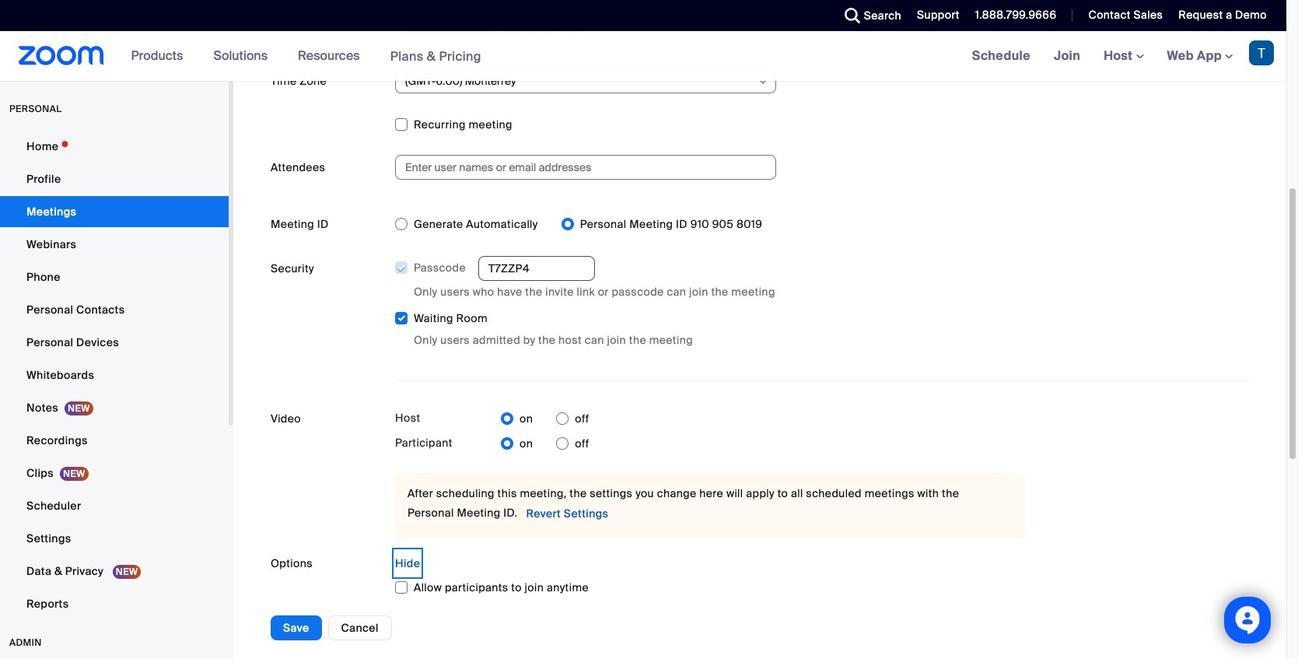 Task type: locate. For each thing, give the bounding box(es) containing it.
host
[[1104, 47, 1136, 64], [395, 411, 421, 425]]

off inside host option group
[[575, 412, 589, 426]]

0 horizontal spatial settings
[[26, 531, 71, 545]]

banner containing products
[[0, 31, 1287, 82]]

schedule link
[[961, 31, 1043, 81]]

settings down the settings
[[564, 507, 609, 521]]

users up waiting room
[[441, 285, 470, 299]]

2 on from the top
[[520, 437, 533, 451]]

revert
[[526, 507, 561, 521]]

demo
[[1236, 8, 1268, 22]]

0 horizontal spatial &
[[54, 564, 62, 578]]

id down 'attendees'
[[317, 217, 329, 231]]

on for participant
[[520, 437, 533, 451]]

passcode
[[612, 285, 664, 299]]

meetings navigation
[[961, 31, 1287, 82]]

only
[[414, 285, 438, 299], [414, 333, 438, 347]]

only up waiting on the top of page
[[414, 285, 438, 299]]

1 horizontal spatial to
[[778, 487, 788, 501]]

plans & pricing
[[390, 48, 482, 64]]

search
[[864, 9, 902, 23]]

can
[[667, 285, 687, 299], [585, 333, 604, 347]]

devices
[[76, 335, 119, 349]]

0 vertical spatial users
[[441, 285, 470, 299]]

personal for personal contacts
[[26, 303, 73, 317]]

meeting down scheduling
[[457, 506, 501, 520]]

can right passcode
[[667, 285, 687, 299]]

& inside product information navigation
[[427, 48, 436, 64]]

only for only users who have the invite link or passcode can join the meeting
[[414, 285, 438, 299]]

meeting right recurring
[[469, 117, 513, 132]]

0 vertical spatial to
[[778, 487, 788, 501]]

on
[[520, 412, 533, 426], [520, 437, 533, 451]]

0 horizontal spatial host
[[395, 411, 421, 425]]

0 vertical spatial settings
[[564, 507, 609, 521]]

only down waiting on the top of page
[[414, 333, 438, 347]]

settings inside button
[[564, 507, 609, 521]]

1 horizontal spatial host
[[1104, 47, 1136, 64]]

or
[[598, 285, 609, 299]]

personal
[[580, 217, 627, 231], [26, 303, 73, 317], [26, 335, 73, 349], [408, 506, 454, 520]]

to left 'all'
[[778, 487, 788, 501]]

2 only from the top
[[414, 333, 438, 347]]

2 users from the top
[[441, 333, 470, 347]]

1 on from the top
[[520, 412, 533, 426]]

allow participants to join       anytime
[[414, 581, 589, 595]]

personal menu menu
[[0, 131, 229, 621]]

meeting id
[[271, 217, 329, 231]]

to right participants
[[511, 581, 522, 595]]

1 horizontal spatial can
[[667, 285, 687, 299]]

the right have
[[525, 285, 543, 299]]

2 id from the left
[[676, 217, 688, 231]]

admitted
[[473, 333, 521, 347]]

1 users from the top
[[441, 285, 470, 299]]

0 horizontal spatial id
[[317, 217, 329, 231]]

profile link
[[0, 163, 229, 195]]

request a demo link
[[1167, 0, 1287, 31], [1179, 8, 1268, 22]]

plans & pricing link
[[390, 48, 482, 64], [390, 48, 482, 64]]

passcode
[[414, 261, 466, 275]]

1 vertical spatial meeting
[[732, 285, 776, 299]]

meetings
[[26, 205, 76, 219]]

support
[[917, 8, 960, 22]]

None text field
[[479, 256, 595, 281]]

1 vertical spatial on
[[520, 437, 533, 451]]

2 horizontal spatial join
[[689, 285, 709, 299]]

2 horizontal spatial meeting
[[630, 217, 673, 231]]

0 vertical spatial can
[[667, 285, 687, 299]]

on inside participant option group
[[520, 437, 533, 451]]

1 horizontal spatial meeting
[[649, 333, 693, 347]]

admin
[[9, 636, 42, 649]]

off inside participant option group
[[575, 437, 589, 451]]

0 horizontal spatial meeting
[[469, 117, 513, 132]]

meeting left "910"
[[630, 217, 673, 231]]

0 vertical spatial host
[[1104, 47, 1136, 64]]

save button
[[271, 615, 322, 640]]

users
[[441, 285, 470, 299], [441, 333, 470, 347]]

1 vertical spatial &
[[54, 564, 62, 578]]

settings
[[564, 507, 609, 521], [26, 531, 71, 545]]

host option group
[[501, 406, 589, 431]]

participants
[[445, 581, 509, 595]]

1 vertical spatial to
[[511, 581, 522, 595]]

whiteboards
[[26, 368, 94, 382]]

1 vertical spatial only
[[414, 333, 438, 347]]

products
[[131, 47, 183, 64]]

personal for personal devices
[[26, 335, 73, 349]]

meeting down "8019"
[[732, 285, 776, 299]]

1 vertical spatial host
[[395, 411, 421, 425]]

can right 'host'
[[585, 333, 604, 347]]

join right passcode
[[689, 285, 709, 299]]

waiting room
[[414, 311, 488, 325]]

now
[[558, 23, 581, 37]]

2 off from the top
[[575, 437, 589, 451]]

home
[[26, 139, 59, 153]]

recurring meeting
[[414, 117, 513, 132]]

2 vertical spatial join
[[525, 581, 544, 595]]

1 vertical spatial users
[[441, 333, 470, 347]]

host down the contact sales on the top
[[1104, 47, 1136, 64]]

join
[[689, 285, 709, 299], [607, 333, 626, 347], [525, 581, 544, 595]]

0 vertical spatial on
[[520, 412, 533, 426]]

allow
[[414, 581, 442, 595]]

none text field inside the security group
[[479, 256, 595, 281]]

on down host option group
[[520, 437, 533, 451]]

banner
[[0, 31, 1287, 82]]

sales
[[1134, 8, 1164, 22]]

1 horizontal spatial meeting
[[457, 506, 501, 520]]

id left "910"
[[676, 217, 688, 231]]

1.888.799.9666
[[976, 8, 1057, 22]]

off up participant option group
[[575, 412, 589, 426]]

solutions
[[214, 47, 268, 64]]

request a demo
[[1179, 8, 1268, 22]]

on inside host option group
[[520, 412, 533, 426]]

0 vertical spatial only
[[414, 285, 438, 299]]

0 vertical spatial &
[[427, 48, 436, 64]]

meeting
[[271, 217, 314, 231], [630, 217, 673, 231], [457, 506, 501, 520]]

0 vertical spatial off
[[575, 412, 589, 426]]

personal
[[9, 103, 62, 115]]

you
[[636, 487, 654, 501]]

pricing
[[439, 48, 482, 64]]

settings down "scheduler"
[[26, 531, 71, 545]]

personal for personal meeting id 910 905 8019
[[580, 217, 627, 231]]

910
[[691, 217, 710, 231]]

0 horizontal spatial can
[[585, 333, 604, 347]]

save
[[283, 621, 309, 635]]

& inside personal menu "menu"
[[54, 564, 62, 578]]

hide
[[395, 557, 420, 571]]

2 vertical spatial meeting
[[649, 333, 693, 347]]

attendees
[[271, 160, 325, 174]]

recordings link
[[0, 425, 229, 456]]

& right plans
[[427, 48, 436, 64]]

& right data
[[54, 564, 62, 578]]

link
[[577, 285, 595, 299]]

1 horizontal spatial &
[[427, 48, 436, 64]]

webinars
[[26, 237, 76, 251]]

data & privacy
[[26, 564, 106, 578]]

id inside option group
[[676, 217, 688, 231]]

on up participant option group
[[520, 412, 533, 426]]

8019
[[737, 217, 763, 231]]

meeting id option group
[[395, 212, 1250, 237]]

meeting down passcode
[[649, 333, 693, 347]]

1 id from the left
[[317, 217, 329, 231]]

1 horizontal spatial settings
[[564, 507, 609, 521]]

host inside the meetings navigation
[[1104, 47, 1136, 64]]

personal inside after scheduling this meeting, the settings you change here will apply to all scheduled meetings with the personal meeting id.
[[408, 506, 454, 520]]

personal down persistent chat, enter email address,enter user names or email addresses text box
[[580, 217, 627, 231]]

1 horizontal spatial join
[[607, 333, 626, 347]]

scheduled
[[806, 487, 862, 501]]

a
[[1226, 8, 1233, 22]]

0 vertical spatial meeting
[[469, 117, 513, 132]]

join right 'host'
[[607, 333, 626, 347]]

& for privacy
[[54, 564, 62, 578]]

web app button
[[1168, 47, 1233, 64]]

reports
[[26, 597, 69, 611]]

support link
[[906, 0, 964, 31], [917, 8, 960, 22]]

1 vertical spatial off
[[575, 437, 589, 451]]

1 vertical spatial settings
[[26, 531, 71, 545]]

only for only users admitted by the host can join the meeting
[[414, 333, 438, 347]]

this
[[498, 487, 517, 501]]

meeting up security
[[271, 217, 314, 231]]

recordings
[[26, 433, 88, 447]]

the up "revert settings" button
[[570, 487, 587, 501]]

clips link
[[0, 458, 229, 489]]

the right by
[[539, 333, 556, 347]]

anytime
[[547, 581, 589, 595]]

host up participant at the left bottom
[[395, 411, 421, 425]]

need
[[408, 23, 437, 37]]

whiteboards link
[[0, 359, 229, 391]]

revert settings
[[526, 507, 609, 521]]

notes link
[[0, 392, 229, 423]]

personal down after
[[408, 506, 454, 520]]

1 off from the top
[[575, 412, 589, 426]]

contact sales link
[[1077, 0, 1167, 31], [1089, 8, 1164, 22]]

off down host option group
[[575, 437, 589, 451]]

users down waiting room
[[441, 333, 470, 347]]

all
[[791, 487, 804, 501]]

personal meeting id 910 905 8019
[[580, 217, 763, 231]]

privacy
[[65, 564, 104, 578]]

personal down phone
[[26, 303, 73, 317]]

personal up whiteboards
[[26, 335, 73, 349]]

1 vertical spatial join
[[607, 333, 626, 347]]

join left 'anytime'
[[525, 581, 544, 595]]

1 only from the top
[[414, 285, 438, 299]]

personal inside meeting id option group
[[580, 217, 627, 231]]

1 horizontal spatial id
[[676, 217, 688, 231]]

close image
[[994, 7, 1013, 23]]

cancel
[[341, 621, 379, 635]]



Task type: vqa. For each thing, say whether or not it's contained in the screenshot.
on in the The Participant option group
yes



Task type: describe. For each thing, give the bounding box(es) containing it.
upgrade
[[509, 23, 555, 37]]

users for admitted
[[441, 333, 470, 347]]

recurring
[[414, 117, 466, 132]]

resources button
[[298, 31, 367, 81]]

only users admitted by the host can join the meeting
[[414, 333, 693, 347]]

the down 905
[[712, 285, 729, 299]]

the down passcode
[[629, 333, 647, 347]]

settings link
[[0, 523, 229, 554]]

after
[[408, 487, 433, 501]]

contact sales
[[1089, 8, 1164, 22]]

hide button
[[395, 551, 420, 576]]

join
[[1054, 47, 1081, 64]]

zone
[[300, 74, 327, 88]]

revert settings button
[[526, 501, 609, 526]]

& for pricing
[[427, 48, 436, 64]]

time zone
[[271, 74, 327, 88]]

2 horizontal spatial meeting
[[732, 285, 776, 299]]

Persistent Chat, enter email address,Enter user names or email addresses text field
[[405, 156, 752, 179]]

product information navigation
[[120, 31, 493, 82]]

after scheduling this meeting, the settings you change here will apply to all scheduled meetings with the personal meeting id.
[[408, 487, 960, 520]]

reports link
[[0, 588, 229, 619]]

meeting inside after scheduling this meeting, the settings you change here will apply to all scheduled meetings with the personal meeting id.
[[457, 506, 501, 520]]

data & privacy link
[[0, 556, 229, 587]]

time?
[[470, 23, 499, 37]]

automatically
[[466, 217, 538, 231]]

only users who have the invite link or passcode can join the meeting
[[414, 285, 776, 299]]

by
[[523, 333, 536, 347]]

personal devices link
[[0, 327, 229, 358]]

off for host
[[575, 412, 589, 426]]

cancel button
[[328, 615, 392, 640]]

on for host
[[520, 412, 533, 426]]

off for participant
[[575, 437, 589, 451]]

meetings link
[[0, 196, 229, 227]]

scheduler link
[[0, 490, 229, 521]]

join link
[[1043, 31, 1093, 81]]

video
[[271, 412, 301, 426]]

security group
[[395, 256, 1250, 349]]

request
[[1179, 8, 1224, 22]]

settings inside personal menu "menu"
[[26, 531, 71, 545]]

waiting
[[414, 311, 454, 325]]

clips
[[26, 466, 54, 480]]

with
[[918, 487, 939, 501]]

0 horizontal spatial meeting
[[271, 217, 314, 231]]

scheduler
[[26, 499, 81, 513]]

invite
[[546, 285, 574, 299]]

contacts
[[76, 303, 125, 317]]

room
[[456, 311, 488, 325]]

generate
[[414, 217, 463, 231]]

phone
[[26, 270, 60, 284]]

settings
[[590, 487, 633, 501]]

scheduling
[[436, 487, 495, 501]]

who
[[473, 285, 494, 299]]

0 horizontal spatial to
[[511, 581, 522, 595]]

meeting,
[[520, 487, 567, 501]]

1 vertical spatial can
[[585, 333, 604, 347]]

meetings
[[865, 487, 915, 501]]

zoom logo image
[[19, 46, 104, 65]]

meeting inside option group
[[630, 217, 673, 231]]

web app
[[1168, 47, 1222, 64]]

plans
[[390, 48, 424, 64]]

0 vertical spatial join
[[689, 285, 709, 299]]

home link
[[0, 131, 229, 162]]

participant option group
[[501, 431, 589, 456]]

here
[[700, 487, 724, 501]]

0 horizontal spatial join
[[525, 581, 544, 595]]

upgrade now link
[[506, 23, 581, 37]]

webinars link
[[0, 229, 229, 260]]

have
[[497, 285, 523, 299]]

search button
[[833, 0, 906, 31]]

security
[[271, 261, 314, 275]]

resources
[[298, 47, 360, 64]]

web
[[1168, 47, 1194, 64]]

contact
[[1089, 8, 1131, 22]]

phone link
[[0, 261, 229, 293]]

id.
[[504, 506, 518, 520]]

profile picture image
[[1250, 40, 1275, 65]]

notes
[[26, 401, 58, 415]]

schedule
[[972, 47, 1031, 64]]

profile
[[26, 172, 61, 186]]

users for who
[[441, 285, 470, 299]]

the right with
[[942, 487, 960, 501]]

data
[[26, 564, 52, 578]]

generate automatically
[[414, 217, 538, 231]]

time
[[271, 74, 297, 88]]

to inside after scheduling this meeting, the settings you change here will apply to all scheduled meetings with the personal meeting id.
[[778, 487, 788, 501]]

host button
[[1104, 47, 1144, 64]]

more
[[440, 23, 467, 37]]

will
[[727, 487, 744, 501]]

need more time? upgrade now
[[408, 23, 581, 37]]



